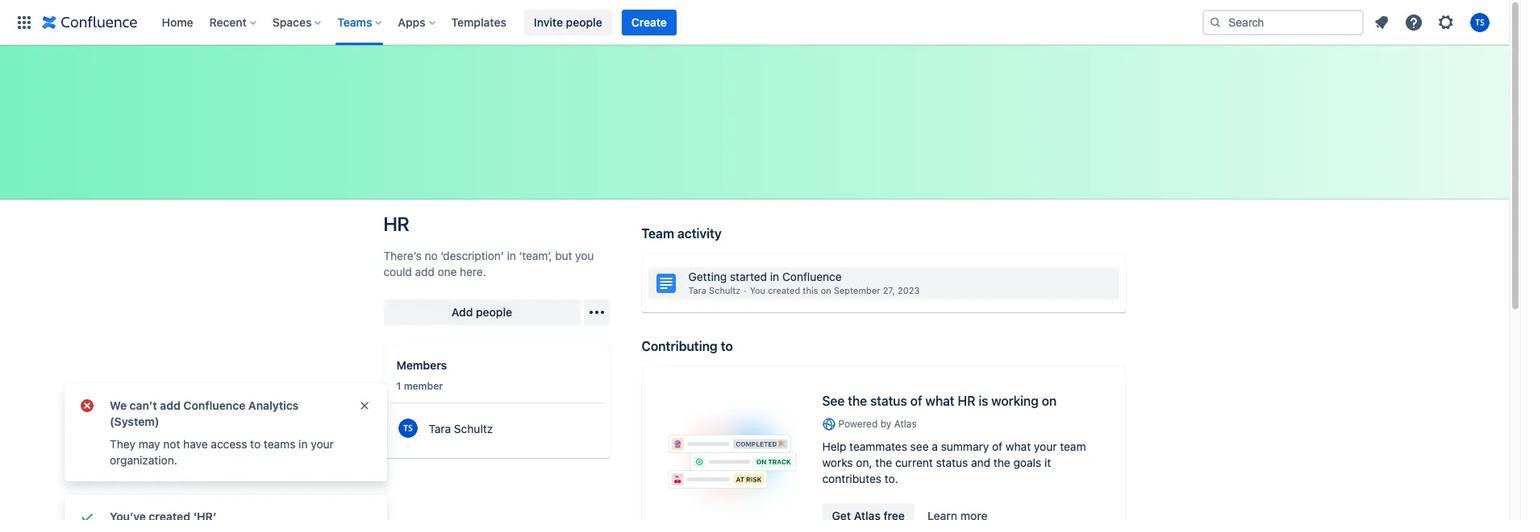 Task type: locate. For each thing, give the bounding box(es) containing it.
confluence for add
[[183, 399, 245, 413]]

powered
[[838, 419, 878, 431]]

status
[[870, 394, 907, 409], [936, 457, 968, 470]]

0 horizontal spatial add
[[160, 399, 180, 413]]

1 vertical spatial in
[[770, 270, 779, 284]]

not
[[163, 438, 180, 452]]

1 vertical spatial on
[[1042, 394, 1057, 409]]

status down 'summary'
[[936, 457, 968, 470]]

0 horizontal spatial people
[[476, 306, 512, 319]]

1 horizontal spatial hr
[[958, 394, 975, 409]]

1 horizontal spatial tara
[[688, 285, 706, 296]]

1 horizontal spatial to
[[721, 340, 733, 354]]

create link
[[622, 9, 677, 35]]

dismiss image
[[358, 400, 371, 413]]

tara
[[688, 285, 706, 296], [429, 423, 451, 436]]

Search field
[[1202, 9, 1364, 35]]

on right "working" on the bottom right
[[1042, 394, 1057, 409]]

1 vertical spatial of
[[992, 440, 1003, 454]]

invite people button
[[524, 9, 612, 35]]

'team',
[[519, 249, 552, 263]]

0 vertical spatial of
[[910, 394, 922, 409]]

of up "atlas"
[[910, 394, 922, 409]]

have
[[183, 438, 208, 452]]

1 horizontal spatial add
[[415, 265, 435, 279]]

tara schultz link
[[390, 414, 603, 446]]

add down no at the left of page
[[415, 265, 435, 279]]

one
[[438, 265, 457, 279]]

1 vertical spatial status
[[936, 457, 968, 470]]

atlas
[[894, 419, 917, 431]]

hr
[[383, 213, 409, 235], [958, 394, 975, 409]]

of
[[910, 394, 922, 409], [992, 440, 1003, 454]]

in
[[507, 249, 516, 263], [770, 270, 779, 284], [299, 438, 308, 452]]

0 vertical spatial to
[[721, 340, 733, 354]]

0 horizontal spatial of
[[910, 394, 922, 409]]

by
[[880, 419, 891, 431]]

confluence
[[782, 270, 842, 284], [183, 399, 245, 413]]

1 horizontal spatial of
[[992, 440, 1003, 454]]

to right the contributing
[[721, 340, 733, 354]]

1 horizontal spatial on
[[1042, 394, 1057, 409]]

your
[[311, 438, 334, 452], [1034, 440, 1057, 454]]

1 vertical spatial tara
[[429, 423, 451, 436]]

0 horizontal spatial on
[[821, 285, 831, 296]]

status inside help teammates see a summary of what your team works on, the current status and the goals it contributes to.
[[936, 457, 968, 470]]

1 vertical spatial schultz
[[454, 423, 493, 436]]

status up by
[[870, 394, 907, 409]]

to
[[721, 340, 733, 354], [250, 438, 261, 452]]

2 vertical spatial in
[[299, 438, 308, 452]]

your right 'teams'
[[311, 438, 334, 452]]

hr up there's
[[383, 213, 409, 235]]

what inside help teammates see a summary of what your team works on, the current status and the goals it contributes to.
[[1006, 440, 1031, 454]]

0 horizontal spatial your
[[311, 438, 334, 452]]

0 vertical spatial people
[[566, 15, 602, 29]]

summary
[[941, 440, 989, 454]]

in inside there's no 'description' in 'team', but you could add one here.
[[507, 249, 516, 263]]

add inside there's no 'description' in 'team', but you could add one here.
[[415, 265, 435, 279]]

tara schultz down getting
[[688, 285, 741, 296]]

1 horizontal spatial tara schultz
[[688, 285, 741, 296]]

works
[[822, 457, 853, 470]]

appswitcher icon image
[[15, 13, 34, 32]]

0 horizontal spatial hr
[[383, 213, 409, 235]]

0 horizontal spatial confluence
[[183, 399, 245, 413]]

1 horizontal spatial schultz
[[709, 285, 741, 296]]

there's no 'description' in 'team', but you could add one here.
[[383, 249, 594, 279]]

to left 'teams'
[[250, 438, 261, 452]]

0 vertical spatial in
[[507, 249, 516, 263]]

2023
[[898, 285, 920, 296]]

what up powered by atlas link
[[925, 394, 954, 409]]

0 vertical spatial tara schultz
[[688, 285, 741, 296]]

confluence image
[[42, 13, 138, 32], [42, 13, 138, 32]]

we can't add confluence analytics (system)
[[110, 399, 299, 429]]

confluence for in
[[782, 270, 842, 284]]

people for invite people
[[566, 15, 602, 29]]

members
[[396, 359, 447, 373]]

see
[[822, 394, 845, 409]]

1 vertical spatial to
[[250, 438, 261, 452]]

1 horizontal spatial in
[[507, 249, 516, 263]]

tara down member
[[429, 423, 451, 436]]

search image
[[1209, 16, 1222, 29]]

confluence up the access
[[183, 399, 245, 413]]

0 vertical spatial confluence
[[782, 270, 842, 284]]

help
[[822, 440, 846, 454]]

add right can't at the bottom of page
[[160, 399, 180, 413]]

the up 'powered'
[[848, 394, 867, 409]]

on
[[821, 285, 831, 296], [1042, 394, 1057, 409]]

the down teammates
[[875, 457, 892, 470]]

1 horizontal spatial your
[[1034, 440, 1057, 454]]

in left 'team',
[[507, 249, 516, 263]]

teams
[[337, 15, 372, 29]]

hr left is
[[958, 394, 975, 409]]

0 horizontal spatial to
[[250, 438, 261, 452]]

member
[[404, 381, 443, 393]]

confluence inside we can't add confluence analytics (system)
[[183, 399, 245, 413]]

the
[[848, 394, 867, 409], [875, 457, 892, 470], [994, 457, 1010, 470]]

contributes
[[822, 473, 882, 486]]

people
[[566, 15, 602, 29], [476, 306, 512, 319]]

templates
[[451, 15, 506, 29]]

1 vertical spatial confluence
[[183, 399, 245, 413]]

2 horizontal spatial the
[[994, 457, 1010, 470]]

add
[[415, 265, 435, 279], [160, 399, 180, 413]]

schultz
[[709, 285, 741, 296], [454, 423, 493, 436]]

1 vertical spatial tara schultz
[[429, 423, 493, 436]]

we
[[110, 399, 127, 413]]

may
[[139, 438, 160, 452]]

tara schultz
[[688, 285, 741, 296], [429, 423, 493, 436]]

started
[[730, 270, 767, 284]]

1 vertical spatial people
[[476, 306, 512, 319]]

0 horizontal spatial what
[[925, 394, 954, 409]]

recent
[[209, 15, 247, 29]]

0 horizontal spatial tara
[[429, 423, 451, 436]]

1 horizontal spatial confluence
[[782, 270, 842, 284]]

in up created
[[770, 270, 779, 284]]

spaces button
[[268, 9, 328, 35]]

to inside they may not have access to teams in your organization.
[[250, 438, 261, 452]]

current
[[895, 457, 933, 470]]

your inside they may not have access to teams in your organization.
[[311, 438, 334, 452]]

see
[[910, 440, 929, 454]]

1 horizontal spatial people
[[566, 15, 602, 29]]

they
[[110, 438, 135, 452]]

on,
[[856, 457, 872, 470]]

the right and
[[994, 457, 1010, 470]]

in right 'teams'
[[299, 438, 308, 452]]

people right invite
[[566, 15, 602, 29]]

confluence up this
[[782, 270, 842, 284]]

0 vertical spatial what
[[925, 394, 954, 409]]

2 horizontal spatial in
[[770, 270, 779, 284]]

what up goals
[[1006, 440, 1031, 454]]

of inside help teammates see a summary of what your team works on, the current status and the goals it contributes to.
[[992, 440, 1003, 454]]

people inside button
[[566, 15, 602, 29]]

0 horizontal spatial in
[[299, 438, 308, 452]]

organization.
[[110, 454, 177, 468]]

1 horizontal spatial what
[[1006, 440, 1031, 454]]

1 vertical spatial add
[[160, 399, 180, 413]]

people inside button
[[476, 306, 512, 319]]

on right this
[[821, 285, 831, 296]]

banner
[[0, 0, 1509, 45]]

(system)
[[110, 415, 159, 429]]

1 vertical spatial what
[[1006, 440, 1031, 454]]

your up it
[[1034, 440, 1057, 454]]

what
[[925, 394, 954, 409], [1006, 440, 1031, 454]]

0 horizontal spatial tara schultz
[[429, 423, 493, 436]]

0 vertical spatial add
[[415, 265, 435, 279]]

people right add
[[476, 306, 512, 319]]

0 vertical spatial status
[[870, 394, 907, 409]]

tara down getting
[[688, 285, 706, 296]]

0 vertical spatial on
[[821, 285, 831, 296]]

1 horizontal spatial status
[[936, 457, 968, 470]]

apps
[[398, 15, 425, 29]]

this
[[803, 285, 818, 296]]

getting started in confluence
[[688, 270, 842, 284]]

of right 'summary'
[[992, 440, 1003, 454]]

tara schultz down member
[[429, 423, 493, 436]]

0 horizontal spatial status
[[870, 394, 907, 409]]

1 horizontal spatial the
[[875, 457, 892, 470]]



Task type: describe. For each thing, give the bounding box(es) containing it.
to.
[[885, 473, 898, 486]]

it
[[1044, 457, 1051, 470]]

0 vertical spatial schultz
[[709, 285, 741, 296]]

invite people
[[534, 15, 602, 29]]

team
[[642, 227, 674, 241]]

goals
[[1013, 457, 1041, 470]]

members 1 member
[[396, 359, 447, 393]]

created
[[768, 285, 800, 296]]

spaces
[[272, 15, 312, 29]]

success image
[[77, 508, 97, 521]]

a
[[932, 440, 938, 454]]

atlas image
[[822, 418, 835, 431]]

global element
[[10, 0, 1199, 45]]

templates link
[[446, 9, 511, 35]]

actions image
[[587, 303, 606, 323]]

your profile and preferences image
[[1470, 13, 1490, 32]]

you created this on september 27, 2023
[[750, 285, 920, 296]]

home link
[[157, 9, 198, 35]]

home
[[162, 15, 193, 29]]

you
[[750, 285, 765, 296]]

your inside help teammates see a summary of what your team works on, the current status and the goals it contributes to.
[[1034, 440, 1057, 454]]

can't
[[130, 399, 157, 413]]

help teammates see a summary of what your team works on, the current status and the goals it contributes to.
[[822, 440, 1086, 486]]

create
[[631, 15, 667, 29]]

recent button
[[205, 9, 263, 35]]

but
[[555, 249, 572, 263]]

access
[[211, 438, 247, 452]]

powered by atlas
[[838, 419, 917, 431]]

could
[[383, 265, 412, 279]]

in inside they may not have access to teams in your organization.
[[299, 438, 308, 452]]

people for add people
[[476, 306, 512, 319]]

add people button
[[383, 300, 580, 326]]

banner containing home
[[0, 0, 1509, 45]]

getting
[[688, 270, 727, 284]]

0 vertical spatial tara
[[688, 285, 706, 296]]

here.
[[460, 265, 486, 279]]

notification icon image
[[1372, 13, 1391, 32]]

no
[[425, 249, 438, 263]]

is
[[979, 394, 988, 409]]

help icon image
[[1404, 13, 1423, 32]]

team activity
[[642, 227, 722, 241]]

0 horizontal spatial the
[[848, 394, 867, 409]]

contributing to
[[642, 340, 733, 354]]

0 vertical spatial hr
[[383, 213, 409, 235]]

error image
[[77, 397, 97, 416]]

invite
[[534, 15, 563, 29]]

teams
[[264, 438, 295, 452]]

activity
[[677, 227, 722, 241]]

you
[[575, 249, 594, 263]]

contributing
[[642, 340, 718, 354]]

see the status of what hr is working on
[[822, 394, 1057, 409]]

0 horizontal spatial schultz
[[454, 423, 493, 436]]

teammates
[[849, 440, 907, 454]]

analytics
[[248, 399, 299, 413]]

settings icon image
[[1436, 13, 1456, 32]]

1 vertical spatial hr
[[958, 394, 975, 409]]

and
[[971, 457, 990, 470]]

add people
[[452, 306, 512, 319]]

add
[[452, 306, 473, 319]]

apps button
[[393, 9, 442, 35]]

teams button
[[333, 9, 388, 35]]

'description'
[[441, 249, 504, 263]]

powered by atlas link
[[822, 418, 1100, 432]]

september
[[834, 285, 880, 296]]

there's
[[383, 249, 422, 263]]

team
[[1060, 440, 1086, 454]]

add inside we can't add confluence analytics (system)
[[160, 399, 180, 413]]

27,
[[883, 285, 895, 296]]

working
[[991, 394, 1039, 409]]

they may not have access to teams in your organization.
[[110, 438, 334, 468]]

1
[[396, 381, 401, 393]]



Task type: vqa. For each thing, say whether or not it's contained in the screenshot.
"'description'"
yes



